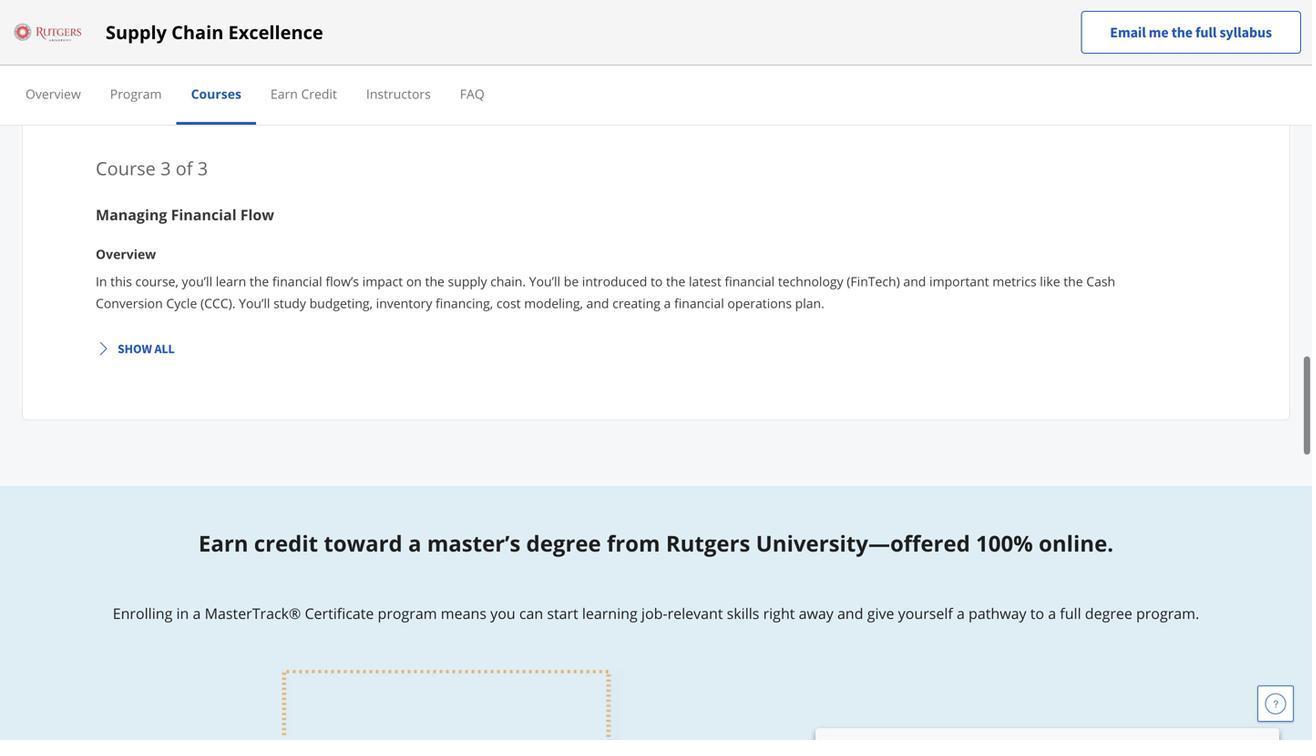 Task type: locate. For each thing, give the bounding box(es) containing it.
you'll up 'modeling,'
[[529, 273, 561, 290]]

latest
[[689, 273, 722, 290]]

technology
[[778, 273, 844, 290]]

1 vertical spatial overview
[[96, 245, 156, 263]]

financing,
[[436, 295, 493, 312]]

0 vertical spatial full
[[1196, 23, 1217, 41]]

earn inside "certificate menu" element
[[271, 85, 298, 103]]

a
[[664, 295, 671, 312], [408, 529, 421, 558], [193, 604, 201, 624], [957, 604, 965, 624], [1048, 604, 1056, 624]]

0 vertical spatial to
[[651, 273, 663, 290]]

program link
[[110, 85, 162, 103]]

0 vertical spatial earn
[[271, 85, 298, 103]]

and right (fintech)
[[903, 273, 926, 290]]

3 right the of
[[198, 156, 208, 181]]

the
[[1172, 23, 1193, 41], [250, 273, 269, 290], [425, 273, 445, 290], [666, 273, 686, 290], [1064, 273, 1083, 290]]

faq link
[[460, 85, 485, 103]]

of
[[176, 156, 193, 181]]

earn
[[271, 85, 298, 103], [199, 529, 248, 558]]

to right "pathway"
[[1030, 604, 1044, 624]]

0 horizontal spatial you'll
[[239, 295, 270, 312]]

financial up study
[[272, 273, 322, 290]]

excellence
[[228, 20, 323, 45]]

1 horizontal spatial overview
[[96, 245, 156, 263]]

right
[[763, 604, 795, 624]]

1 horizontal spatial financial
[[674, 295, 724, 312]]

university—offered
[[756, 529, 970, 558]]

financial down latest in the right top of the page
[[674, 295, 724, 312]]

overview
[[26, 85, 81, 103], [96, 245, 156, 263]]

and down introduced
[[586, 295, 609, 312]]

show
[[118, 341, 152, 357]]

0 vertical spatial degree
[[526, 529, 601, 558]]

show all
[[118, 341, 175, 357]]

and
[[903, 273, 926, 290], [586, 295, 609, 312], [837, 604, 863, 624]]

0 horizontal spatial 3
[[160, 156, 171, 181]]

earn for earn credit toward a master's degree from rutgers university—offered 100% online.
[[199, 529, 248, 558]]

pathway
[[969, 604, 1027, 624]]

the right me
[[1172, 23, 1193, 41]]

mastertrack®
[[205, 604, 301, 624]]

overview link
[[26, 85, 81, 103]]

skills
[[727, 604, 760, 624]]

0 horizontal spatial degree
[[526, 529, 601, 558]]

course,
[[135, 273, 179, 290]]

modeling,
[[524, 295, 583, 312]]

1 horizontal spatial degree
[[1085, 604, 1133, 624]]

2 horizontal spatial financial
[[725, 273, 775, 290]]

help center image
[[1265, 693, 1287, 715]]

1 vertical spatial degree
[[1085, 604, 1133, 624]]

learn
[[216, 273, 246, 290]]

from
[[607, 529, 660, 558]]

to up creating
[[651, 273, 663, 290]]

job-
[[641, 604, 668, 624]]

a right creating
[[664, 295, 671, 312]]

managing
[[96, 205, 167, 224]]

managing financial flow
[[96, 205, 274, 224]]

0 horizontal spatial overview
[[26, 85, 81, 103]]

on
[[406, 273, 422, 290]]

full down online.
[[1060, 604, 1081, 624]]

financial up operations
[[725, 273, 775, 290]]

the right learn
[[250, 273, 269, 290]]

credit
[[254, 529, 318, 558]]

supply chain excellence
[[106, 20, 323, 45]]

syllabus
[[1220, 23, 1272, 41]]

this
[[110, 273, 132, 290]]

degree left from
[[526, 529, 601, 558]]

degree left program.
[[1085, 604, 1133, 624]]

all
[[154, 341, 175, 357]]

1 vertical spatial full
[[1060, 604, 1081, 624]]

0 horizontal spatial to
[[651, 273, 663, 290]]

1 horizontal spatial full
[[1196, 23, 1217, 41]]

0 horizontal spatial full
[[1060, 604, 1081, 624]]

overview up this
[[96, 245, 156, 263]]

overview inside "certificate menu" element
[[26, 85, 81, 103]]

financial
[[272, 273, 322, 290], [725, 273, 775, 290], [674, 295, 724, 312]]

full
[[1196, 23, 1217, 41], [1060, 604, 1081, 624]]

email me the full syllabus
[[1110, 23, 1272, 41]]

cost
[[497, 295, 521, 312]]

degree
[[526, 529, 601, 558], [1085, 604, 1133, 624]]

1 vertical spatial earn
[[199, 529, 248, 558]]

2 horizontal spatial and
[[903, 273, 926, 290]]

earn credit toward a master's degree from rutgers university—offered 100% online.
[[199, 529, 1114, 558]]

full left syllabus
[[1196, 23, 1217, 41]]

rutgers university image
[[11, 18, 84, 47]]

0 horizontal spatial and
[[586, 295, 609, 312]]

you'll down learn
[[239, 295, 270, 312]]

0 vertical spatial overview
[[26, 85, 81, 103]]

cash
[[1086, 273, 1116, 290]]

1 horizontal spatial you'll
[[529, 273, 561, 290]]

3 left the of
[[160, 156, 171, 181]]

0 horizontal spatial earn
[[199, 529, 248, 558]]

overview down rutgers university image
[[26, 85, 81, 103]]

can
[[519, 604, 543, 624]]

and left 'give'
[[837, 604, 863, 624]]

1 vertical spatial you'll
[[239, 295, 270, 312]]

online.
[[1039, 529, 1114, 558]]

courses link
[[191, 85, 241, 103]]

me
[[1149, 23, 1169, 41]]

instructors
[[366, 85, 431, 103]]

1 vertical spatial to
[[1030, 604, 1044, 624]]

2 vertical spatial and
[[837, 604, 863, 624]]

1 horizontal spatial earn
[[271, 85, 298, 103]]

you'll
[[529, 273, 561, 290], [239, 295, 270, 312]]

rutgers
[[666, 529, 750, 558]]

3
[[160, 156, 171, 181], [198, 156, 208, 181]]

1 horizontal spatial 3
[[198, 156, 208, 181]]

to inside in this course, you'll learn the financial flow's impact on the supply chain. you'll be introduced to the latest financial technology (fintech) and important metrics like the cash conversion cycle (ccc). you'll study budgeting, inventory financing, cost modeling, and creating a financial operations plan.
[[651, 273, 663, 290]]

supply
[[448, 273, 487, 290]]

the left latest in the right top of the page
[[666, 273, 686, 290]]



Task type: vqa. For each thing, say whether or not it's contained in the screenshot.
EARN CREDIT link
yes



Task type: describe. For each thing, give the bounding box(es) containing it.
yourself
[[898, 604, 953, 624]]

conversion
[[96, 295, 163, 312]]

a right "pathway"
[[1048, 604, 1056, 624]]

introduced
[[582, 273, 647, 290]]

the right the on
[[425, 273, 445, 290]]

course
[[96, 156, 156, 181]]

0 horizontal spatial financial
[[272, 273, 322, 290]]

operations
[[728, 295, 792, 312]]

enrolling
[[113, 604, 173, 624]]

full inside button
[[1196, 23, 1217, 41]]

give
[[867, 604, 894, 624]]

you
[[490, 604, 515, 624]]

financial
[[171, 205, 237, 224]]

a right "yourself" at the right of page
[[957, 604, 965, 624]]

(fintech)
[[847, 273, 900, 290]]

show all button
[[88, 332, 182, 365]]

chain.
[[490, 273, 526, 290]]

like
[[1040, 273, 1060, 290]]

a inside in this course, you'll learn the financial flow's impact on the supply chain. you'll be introduced to the latest financial technology (fintech) and important metrics like the cash conversion cycle (ccc). you'll study budgeting, inventory financing, cost modeling, and creating a financial operations plan.
[[664, 295, 671, 312]]

email
[[1110, 23, 1146, 41]]

1 horizontal spatial and
[[837, 604, 863, 624]]

in
[[176, 604, 189, 624]]

creating
[[613, 295, 661, 312]]

100%
[[976, 529, 1033, 558]]

supply
[[106, 20, 167, 45]]

program.
[[1136, 604, 1200, 624]]

certificate
[[305, 604, 374, 624]]

flow
[[240, 205, 274, 224]]

earn credit link
[[271, 85, 337, 103]]

a right toward
[[408, 529, 421, 558]]

0 vertical spatial and
[[903, 273, 926, 290]]

program
[[110, 85, 162, 103]]

impact
[[362, 273, 403, 290]]

start
[[547, 604, 578, 624]]

inventory
[[376, 295, 432, 312]]

budgeting,
[[309, 295, 373, 312]]

means
[[441, 604, 487, 624]]

master's
[[427, 529, 521, 558]]

credit
[[301, 85, 337, 103]]

in
[[96, 273, 107, 290]]

cycle
[[166, 295, 197, 312]]

instructors link
[[366, 85, 431, 103]]

1 horizontal spatial to
[[1030, 604, 1044, 624]]

1 vertical spatial and
[[586, 295, 609, 312]]

earn for earn credit
[[271, 85, 298, 103]]

course 3 of 3
[[96, 156, 208, 181]]

away
[[799, 604, 834, 624]]

faq
[[460, 85, 485, 103]]

metrics
[[993, 273, 1037, 290]]

flow's
[[326, 273, 359, 290]]

enrolling in a mastertrack® certificate program means you can start learning job-relevant skills right away and give yourself a pathway to a full degree program.
[[113, 604, 1200, 624]]

email me the full syllabus button
[[1081, 11, 1301, 54]]

toward
[[324, 529, 403, 558]]

you'll
[[182, 273, 212, 290]]

1 3 from the left
[[160, 156, 171, 181]]

important
[[930, 273, 989, 290]]

courses
[[191, 85, 241, 103]]

(ccc).
[[200, 295, 236, 312]]

0 vertical spatial you'll
[[529, 273, 561, 290]]

relevant
[[668, 604, 723, 624]]

2 3 from the left
[[198, 156, 208, 181]]

program
[[378, 604, 437, 624]]

in this course, you'll learn the financial flow's impact on the supply chain. you'll be introduced to the latest financial technology (fintech) and important metrics like the cash conversion cycle (ccc). you'll study budgeting, inventory financing, cost modeling, and creating a financial operations plan.
[[96, 273, 1116, 312]]

learning
[[582, 604, 638, 624]]

plan.
[[795, 295, 825, 312]]

earn credit
[[271, 85, 337, 103]]

chain
[[171, 20, 224, 45]]

certificate menu element
[[11, 66, 1301, 125]]

a right in
[[193, 604, 201, 624]]

study
[[273, 295, 306, 312]]

the right like
[[1064, 273, 1083, 290]]

the inside button
[[1172, 23, 1193, 41]]

be
[[564, 273, 579, 290]]



